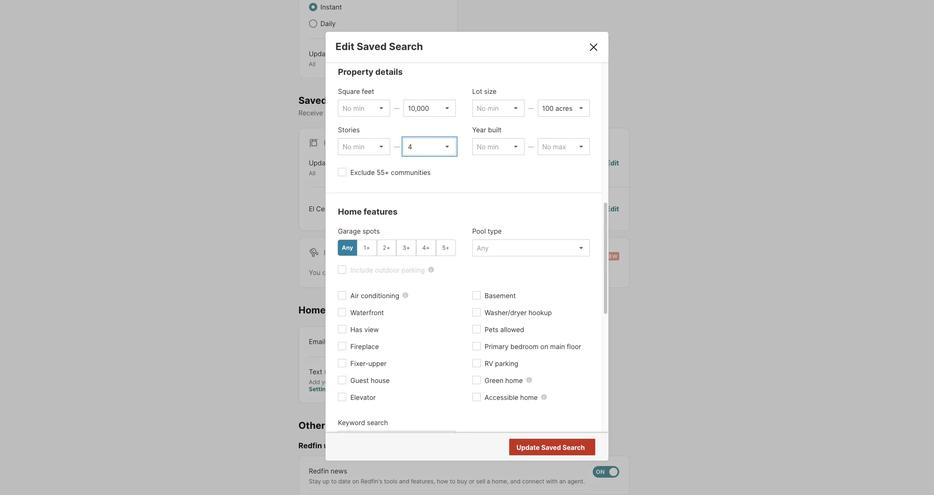 Task type: locate. For each thing, give the bounding box(es) containing it.
home left tours
[[298, 304, 326, 316]]

edit saved search element
[[335, 40, 578, 52]]

types up the property
[[334, 50, 351, 58]]

— for lot size
[[528, 104, 534, 111]]

size
[[484, 87, 497, 95]]

cerrito
[[316, 205, 338, 213]]

0 horizontal spatial to
[[331, 478, 337, 485]]

for left rent
[[324, 249, 337, 257]]

search right 'keyword'
[[367, 418, 388, 427]]

1 for from the top
[[324, 139, 337, 147]]

searches up notifications
[[329, 95, 373, 106]]

exclude 55+ communities
[[350, 168, 431, 176]]

home,
[[492, 478, 509, 485]]

home up garage
[[338, 207, 362, 217]]

update types all down daily
[[309, 50, 351, 67]]

emails
[[327, 420, 358, 431]]

up
[[323, 478, 330, 485]]

test
[[340, 205, 353, 213]]

2 vertical spatial update
[[516, 443, 540, 452]]

1 horizontal spatial search
[[562, 443, 585, 452]]

details
[[375, 67, 403, 77]]

connect
[[522, 478, 544, 485]]

0 horizontal spatial on
[[352, 478, 359, 485]]

property details
[[338, 67, 403, 77]]

el
[[309, 205, 314, 213]]

0 vertical spatial searches
[[329, 95, 373, 106]]

1 horizontal spatial to
[[450, 478, 455, 485]]

2 vertical spatial on
[[352, 478, 359, 485]]

1+
[[364, 244, 370, 251]]

no results button
[[542, 440, 594, 456]]

redfin for redfin updates
[[298, 441, 322, 450]]

tours
[[328, 304, 353, 316]]

on
[[407, 109, 415, 117], [540, 342, 548, 351], [352, 478, 359, 485]]

has view
[[350, 325, 379, 334]]

1 horizontal spatial on
[[407, 109, 415, 117]]

1 horizontal spatial and
[[510, 478, 521, 485]]

and right the home,
[[510, 478, 521, 485]]

1 vertical spatial all
[[309, 170, 315, 177]]

no
[[552, 444, 561, 452]]

0 vertical spatial edit
[[335, 40, 354, 52]]

0 vertical spatial redfin
[[298, 441, 322, 450]]

primary
[[485, 342, 509, 351]]

0 vertical spatial types
[[334, 50, 351, 58]]

update types all down 'for sale' on the top left
[[309, 159, 351, 177]]

0 vertical spatial home
[[505, 376, 523, 385]]

55+
[[377, 168, 389, 176]]

washer/dryer hookup
[[485, 308, 552, 317]]

search up year
[[463, 109, 484, 117]]

your up settings
[[322, 378, 334, 385]]

1 types from the top
[[334, 50, 351, 58]]

searches left while
[[378, 268, 408, 277]]

air conditioning
[[350, 291, 399, 300]]

1 vertical spatial home
[[298, 304, 326, 316]]

0 horizontal spatial home
[[298, 304, 326, 316]]

redfin for redfin news stay up to date on redfin's tools and features, how to buy or sell a home, and connect with an agent.
[[309, 467, 329, 475]]

saved
[[357, 40, 387, 52], [298, 95, 327, 106], [357, 268, 377, 277], [541, 443, 561, 452]]

update
[[309, 50, 332, 58], [309, 159, 332, 167], [516, 443, 540, 452]]

lot
[[472, 87, 482, 95]]

fixer-upper
[[350, 359, 387, 368]]

0 vertical spatial home
[[338, 207, 362, 217]]

redfin down the "other"
[[298, 441, 322, 450]]

0 horizontal spatial searches
[[329, 95, 373, 106]]

on right based
[[407, 109, 415, 117]]

spots
[[363, 227, 380, 235]]

update down daily option
[[309, 50, 332, 58]]

0 vertical spatial update types all
[[309, 50, 351, 67]]

view
[[364, 325, 379, 334]]

None checkbox
[[593, 466, 619, 478]]

home for accessible home
[[520, 393, 538, 401]]

1 horizontal spatial parking
[[495, 359, 518, 368]]

include outdoor parking
[[350, 266, 425, 274]]

for left the sale
[[324, 139, 337, 147]]

update left no
[[516, 443, 540, 452]]

edit button
[[606, 158, 619, 177], [606, 204, 619, 214]]

1 horizontal spatial searches
[[378, 268, 408, 277]]

update saved search button
[[509, 439, 595, 455]]

1 horizontal spatial your
[[417, 109, 431, 117]]

saved inside saved searches receive timely notifications based on your preferred search filters.
[[298, 95, 327, 106]]

your left "preferred"
[[417, 109, 431, 117]]

0 horizontal spatial your
[[322, 378, 334, 385]]

all down daily option
[[309, 60, 315, 67]]

your
[[417, 109, 431, 117], [322, 378, 334, 385]]

redfin
[[298, 441, 322, 450], [309, 467, 329, 475]]

0 vertical spatial parking
[[401, 266, 425, 274]]

main
[[550, 342, 565, 351]]

0 vertical spatial on
[[407, 109, 415, 117]]

1 vertical spatial edit
[[606, 159, 619, 167]]

1 edit button from the top
[[606, 158, 619, 177]]

saved searches receive timely notifications based on your preferred search filters.
[[298, 95, 506, 117]]

list box
[[338, 100, 390, 116], [403, 100, 456, 116], [472, 100, 524, 116], [538, 100, 590, 116], [338, 138, 390, 155], [403, 138, 456, 155], [472, 138, 524, 155], [538, 138, 590, 155], [472, 239, 590, 256]]

1 vertical spatial for
[[324, 249, 337, 257]]

2 update types all from the top
[[309, 159, 351, 177]]

1
[[355, 205, 358, 213]]

edit inside dialog
[[335, 40, 354, 52]]

on inside saved searches receive timely notifications based on your preferred search filters.
[[407, 109, 415, 117]]

buy
[[457, 478, 467, 485]]

0 horizontal spatial and
[[399, 478, 409, 485]]

receive
[[298, 109, 323, 117]]

2 horizontal spatial on
[[540, 342, 548, 351]]

4+ radio
[[416, 239, 436, 256]]

1 vertical spatial parking
[[495, 359, 518, 368]]

home up accessible home
[[505, 376, 523, 385]]

edit
[[335, 40, 354, 52], [606, 159, 619, 167], [606, 205, 619, 213]]

exclude
[[350, 168, 375, 176]]

home tours
[[298, 304, 353, 316]]

or
[[469, 478, 474, 485]]

guest
[[350, 376, 369, 385]]

timely
[[325, 109, 344, 117]]

instant
[[320, 3, 342, 11]]

home right the accessible
[[520, 393, 538, 401]]

0 horizontal spatial search
[[367, 418, 388, 427]]

2 vertical spatial edit
[[606, 205, 619, 213]]

redfin up stay
[[309, 467, 329, 475]]

5+
[[442, 244, 449, 251]]

home for green home
[[505, 376, 523, 385]]

account settings link
[[309, 378, 407, 393]]

0 vertical spatial your
[[417, 109, 431, 117]]

conditioning
[[361, 291, 399, 300]]

2 to from the left
[[450, 478, 455, 485]]

0 vertical spatial for
[[324, 139, 337, 147]]

option group inside edit saved search dialog
[[338, 239, 456, 256]]

1 vertical spatial update
[[309, 159, 332, 167]]

to
[[331, 478, 337, 485], [450, 478, 455, 485]]

redfin updates
[[298, 441, 354, 450]]

option group containing any
[[338, 239, 456, 256]]

all up the el in the left of the page
[[309, 170, 315, 177]]

search
[[389, 40, 423, 52], [562, 443, 585, 452]]

results
[[562, 444, 584, 452]]

home inside edit saved search dialog
[[338, 207, 362, 217]]

features,
[[411, 478, 435, 485]]

and right tools
[[399, 478, 409, 485]]

a
[[487, 478, 490, 485]]

1 vertical spatial edit button
[[606, 204, 619, 214]]

2 for from the top
[[324, 249, 337, 257]]

0 vertical spatial search
[[463, 109, 484, 117]]

searches
[[329, 95, 373, 106], [378, 268, 408, 277]]

1 to from the left
[[331, 478, 337, 485]]

1 vertical spatial home
[[520, 393, 538, 401]]

search right no
[[562, 443, 585, 452]]

0 vertical spatial search
[[389, 40, 423, 52]]

add
[[309, 378, 320, 385]]

search for update saved search
[[562, 443, 585, 452]]

types
[[334, 50, 351, 58], [334, 159, 351, 167]]

1 vertical spatial types
[[334, 159, 351, 167]]

1 horizontal spatial search
[[463, 109, 484, 117]]

redfin inside redfin news stay up to date on redfin's tools and features, how to buy or sell a home, and connect with an agent.
[[309, 467, 329, 475]]

with
[[546, 478, 558, 485]]

on inside redfin news stay up to date on redfin's tools and features, how to buy or sell a home, and connect with an agent.
[[352, 478, 359, 485]]

1 vertical spatial update types all
[[309, 159, 351, 177]]

search up details
[[389, 40, 423, 52]]

hookup
[[529, 308, 552, 317]]

Any radio
[[338, 239, 357, 256]]

1 horizontal spatial home
[[338, 207, 362, 217]]

tools
[[384, 478, 398, 485]]

parking
[[401, 266, 425, 274], [495, 359, 518, 368]]

option group
[[338, 239, 456, 256]]

your inside saved searches receive timely notifications based on your preferred search filters.
[[417, 109, 431, 117]]

1 vertical spatial redfin
[[309, 467, 329, 475]]

4+
[[422, 244, 430, 251]]

0 horizontal spatial parking
[[401, 266, 425, 274]]

for for for rent
[[324, 249, 337, 257]]

text
[[309, 368, 322, 376]]

to left buy
[[450, 478, 455, 485]]

types down 'for sale' on the top left
[[334, 159, 351, 167]]

search inside edit saved search dialog
[[367, 418, 388, 427]]

1 vertical spatial search
[[367, 418, 388, 427]]

air
[[350, 291, 359, 300]]

update down 'for sale' on the top left
[[309, 159, 332, 167]]

for sale
[[324, 139, 355, 147]]

on left main
[[540, 342, 548, 351]]

5+ radio
[[436, 239, 456, 256]]

redfin's
[[361, 478, 383, 485]]

parking up green home
[[495, 359, 518, 368]]

to right up
[[331, 478, 337, 485]]

0 horizontal spatial search
[[389, 40, 423, 52]]

search inside button
[[562, 443, 585, 452]]

1 vertical spatial on
[[540, 342, 548, 351]]

sale
[[339, 139, 355, 147]]

on right date
[[352, 478, 359, 485]]

parking down "3+" radio
[[401, 266, 425, 274]]

0 vertical spatial all
[[309, 60, 315, 67]]

0 vertical spatial edit button
[[606, 158, 619, 177]]

settings
[[309, 386, 333, 393]]

any
[[342, 244, 353, 251]]

based
[[386, 109, 405, 117]]

primary bedroom on main floor
[[485, 342, 581, 351]]

home
[[505, 376, 523, 385], [520, 393, 538, 401]]

search
[[463, 109, 484, 117], [367, 418, 388, 427]]

1 vertical spatial search
[[562, 443, 585, 452]]

3+
[[403, 244, 410, 251]]

for
[[324, 139, 337, 147], [324, 249, 337, 257]]

1 vertical spatial your
[[322, 378, 334, 385]]



Task type: describe. For each thing, give the bounding box(es) containing it.
1 all from the top
[[309, 60, 315, 67]]

no results
[[552, 444, 584, 452]]

you
[[309, 268, 320, 277]]

for for for sale
[[324, 139, 337, 147]]

0 vertical spatial update
[[309, 50, 332, 58]]

2+ radio
[[377, 239, 396, 256]]

accessible
[[485, 393, 518, 401]]

for
[[460, 268, 469, 277]]

edit saved search
[[335, 40, 423, 52]]

stay
[[309, 478, 321, 485]]

— for stories
[[394, 143, 400, 150]]

Daily radio
[[309, 19, 317, 28]]

year
[[472, 126, 486, 134]]

accessible home
[[485, 393, 538, 401]]

keyword
[[338, 418, 365, 427]]

other emails
[[298, 420, 358, 431]]

saved inside button
[[541, 443, 561, 452]]

— for square feet
[[394, 104, 400, 111]]

1+ radio
[[357, 239, 377, 256]]

lot size
[[472, 87, 497, 95]]

pool
[[472, 227, 486, 235]]

an
[[559, 478, 566, 485]]

feet
[[362, 87, 374, 95]]

pool type
[[472, 227, 502, 235]]

date
[[338, 478, 351, 485]]

2 types from the top
[[334, 159, 351, 167]]

search inside saved searches receive timely notifications based on your preferred search filters.
[[463, 109, 484, 117]]

searches inside saved searches receive timely notifications based on your preferred search filters.
[[329, 95, 373, 106]]

3+ radio
[[396, 239, 416, 256]]

guest house
[[350, 376, 390, 385]]

house
[[371, 376, 390, 385]]

square
[[338, 87, 360, 95]]

preferred
[[432, 109, 462, 117]]

1 update types all from the top
[[309, 50, 351, 67]]

on inside edit saved search dialog
[[540, 342, 548, 351]]

other
[[298, 420, 325, 431]]

2 all from the top
[[309, 170, 315, 177]]

add your phone number in
[[309, 378, 383, 385]]

on for searches
[[407, 109, 415, 117]]

rv
[[485, 359, 493, 368]]

filters.
[[486, 109, 506, 117]]

floor
[[567, 342, 581, 351]]

news
[[331, 467, 347, 475]]

garage spots
[[338, 227, 380, 235]]

can
[[322, 268, 334, 277]]

pets allowed
[[485, 325, 524, 334]]

1 vertical spatial searches
[[378, 268, 408, 277]]

has
[[350, 325, 362, 334]]

edit saved search dialog
[[326, 32, 609, 469]]

home for home features
[[338, 207, 362, 217]]

number
[[354, 378, 375, 385]]

agent.
[[568, 478, 585, 485]]

sell
[[476, 478, 485, 485]]

searching
[[428, 268, 458, 277]]

on for news
[[352, 478, 359, 485]]

communities
[[391, 168, 431, 176]]

type
[[488, 227, 502, 235]]

email
[[309, 337, 325, 346]]

home for home tours
[[298, 304, 326, 316]]

Instant radio
[[309, 3, 317, 11]]

how
[[437, 478, 448, 485]]

stories
[[338, 126, 360, 134]]

1 and from the left
[[399, 478, 409, 485]]

2 and from the left
[[510, 478, 521, 485]]

fireplace
[[350, 342, 379, 351]]

green
[[485, 376, 503, 385]]

while
[[409, 268, 426, 277]]

features
[[364, 207, 398, 217]]

waterfront
[[350, 308, 384, 317]]

in
[[377, 378, 381, 385]]

square feet
[[338, 87, 374, 95]]

updates
[[324, 441, 354, 450]]

basement
[[485, 291, 516, 300]]

keyword search
[[338, 418, 388, 427]]

pets
[[485, 325, 498, 334]]

green home
[[485, 376, 523, 385]]

notifications
[[346, 109, 384, 117]]

upper
[[368, 359, 387, 368]]

search for edit saved search
[[389, 40, 423, 52]]

property
[[338, 67, 373, 77]]

2 edit button from the top
[[606, 204, 619, 214]]

home features
[[338, 207, 398, 217]]

account settings
[[309, 378, 407, 393]]

update saved search
[[516, 443, 585, 452]]

phone
[[335, 378, 352, 385]]

fixer-
[[350, 359, 368, 368]]

update inside button
[[516, 443, 540, 452]]

outdoor
[[375, 266, 400, 274]]

garage
[[338, 227, 361, 235]]

redfin news stay up to date on redfin's tools and features, how to buy or sell a home, and connect with an agent.
[[309, 467, 585, 485]]

daily
[[320, 19, 336, 28]]

— for year built
[[528, 143, 534, 150]]



Task type: vqa. For each thing, say whether or not it's contained in the screenshot.
Home
yes



